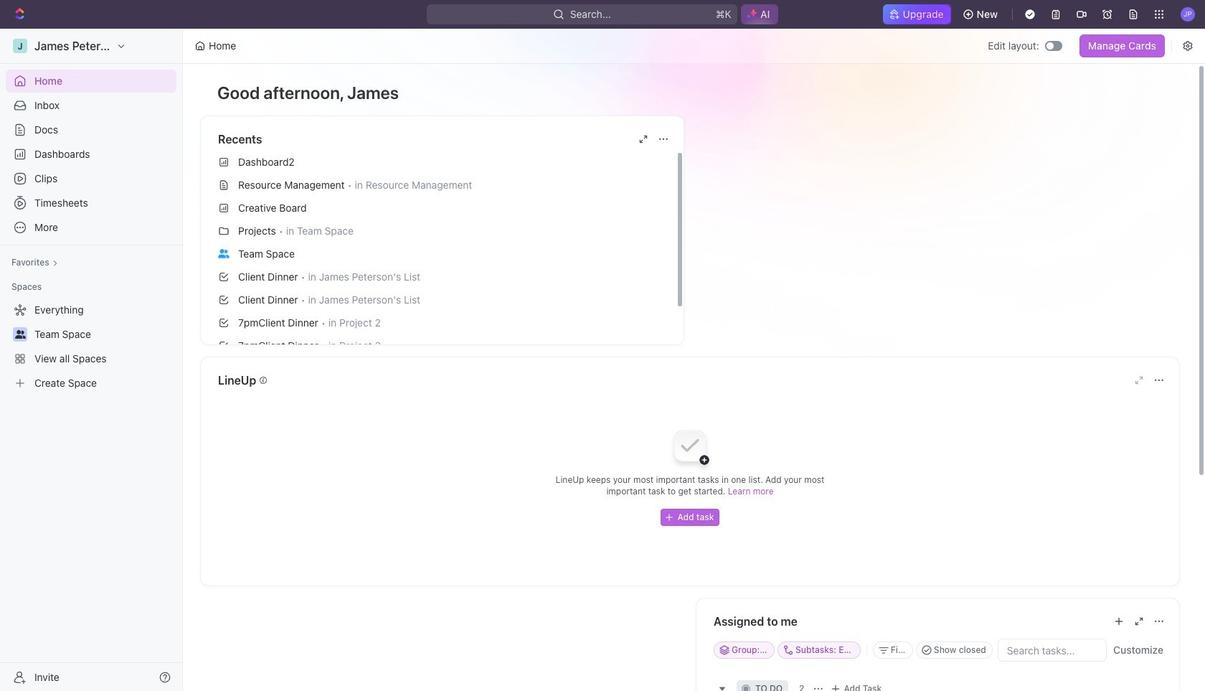 Task type: vqa. For each thing, say whether or not it's contained in the screenshot.
the user group image
yes



Task type: describe. For each thing, give the bounding box(es) containing it.
Search tasks... text field
[[999, 640, 1107, 661]]

james peterson's workspace, , element
[[13, 39, 27, 53]]

sidebar navigation
[[0, 29, 186, 691]]



Task type: locate. For each thing, give the bounding box(es) containing it.
tree inside sidebar navigation
[[6, 299, 177, 395]]

tree
[[6, 299, 177, 395]]

user group image
[[218, 249, 230, 258], [15, 330, 25, 339]]

0 horizontal spatial user group image
[[15, 330, 25, 339]]

user group image inside tree
[[15, 330, 25, 339]]

1 horizontal spatial user group image
[[218, 249, 230, 258]]

1 vertical spatial user group image
[[15, 330, 25, 339]]

0 vertical spatial user group image
[[218, 249, 230, 258]]



